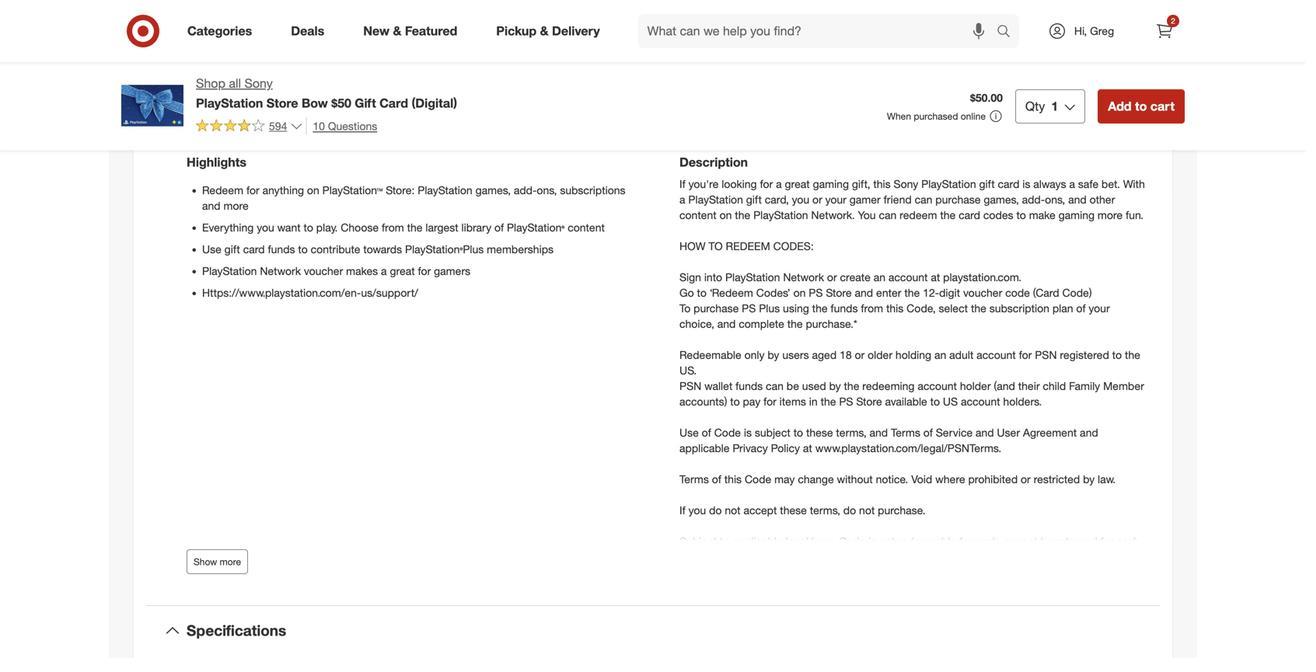 Task type: locate. For each thing, give the bounding box(es) containing it.
of
[[495, 221, 504, 235], [1077, 302, 1086, 315], [702, 426, 712, 440], [924, 426, 933, 440], [712, 473, 722, 487]]

games, inside if you're looking for a great gaming gift, this sony playstation gift card is always a safe bet. with a playstation gift card, you or your gamer friend can purchase games, add-ons, and other content on the playstation network. you can redeem the card codes to make gaming more fun.
[[984, 193, 1020, 207]]

code
[[715, 426, 741, 440], [745, 473, 772, 487], [839, 535, 866, 549], [1051, 551, 1077, 564]]

friend
[[884, 193, 912, 207]]

1 horizontal spatial an
[[935, 349, 947, 362]]

to inside button
[[1136, 99, 1148, 114]]

more
[[224, 199, 249, 213], [1098, 209, 1123, 222], [220, 557, 241, 568]]

always
[[1034, 177, 1067, 191]]

ons, down always
[[1046, 193, 1066, 207]]

1 horizontal spatial you
[[689, 504, 706, 518]]

2 horizontal spatial ps
[[840, 395, 854, 409]]

playstation
[[196, 96, 263, 111], [922, 177, 977, 191], [418, 184, 473, 197], [689, 193, 744, 207], [754, 209, 809, 222], [202, 265, 257, 278], [726, 271, 781, 284]]

or left "create"
[[828, 271, 837, 284]]

funds inside the sign into playstation network or create an account at playstation.com. go to 'redeem codes' on ps store and enter the 12-digit voucher code (card code) to purchase ps plus using the funds from this code, select the subscription plan of your choice, and complete the purchase.*
[[831, 302, 858, 315]]

content down subscriptions
[[568, 221, 605, 235]]

using
[[783, 302, 810, 315]]

purchased
[[914, 110, 959, 122]]

the right select
[[971, 302, 987, 315]]

card
[[998, 177, 1020, 191], [959, 209, 981, 222], [243, 243, 265, 256]]

1 horizontal spatial sony
[[894, 177, 919, 191]]

2 vertical spatial gift
[[225, 243, 240, 256]]

1 & from the left
[[393, 23, 402, 39]]

account up enter
[[889, 271, 928, 284]]

great inside if you're looking for a great gaming gift, this sony playstation gift card is always a safe bet. with a playstation gift card, you or your gamer friend can purchase games, add-ons, and other content on the playstation network. you can redeem the card codes to make gaming more fun.
[[785, 177, 810, 191]]

local
[[786, 535, 809, 549]]

only
[[745, 349, 765, 362]]

playstation inside the sign into playstation network or create an account at playstation.com. go to 'redeem codes' on ps store and enter the 12-digit voucher code (card code) to purchase ps plus using the funds from this code, select the subscription plan of your choice, and complete the purchase.*
[[726, 271, 781, 284]]

codes'
[[757, 286, 791, 300]]

2 horizontal spatial on
[[794, 286, 806, 300]]

codes
[[984, 209, 1014, 222]]

0 vertical spatial applicable
[[680, 442, 730, 455]]

1 vertical spatial is
[[744, 426, 752, 440]]

great up card,
[[785, 177, 810, 191]]

0 vertical spatial great
[[785, 177, 810, 191]]

this inside if you're looking for a great gaming gift, this sony playstation gift card is always a safe bet. with a playstation gift card, you or your gamer friend can purchase games, add-ons, and other content on the playstation network. you can redeem the card codes to make gaming more fun.
[[874, 177, 891, 191]]

1 vertical spatial can
[[879, 209, 897, 222]]

0 horizontal spatial at
[[803, 442, 813, 455]]

1 horizontal spatial store
[[826, 286, 852, 300]]

to
[[680, 302, 691, 315]]

to up policy
[[794, 426, 804, 440]]

0 vertical spatial by
[[768, 349, 780, 362]]

on up to
[[720, 209, 732, 222]]

for left cash
[[1101, 535, 1114, 549]]

1 if from the top
[[680, 177, 686, 191]]

1 horizontal spatial gaming
[[1059, 209, 1095, 222]]

1 vertical spatial by
[[830, 380, 841, 393]]

& for new
[[393, 23, 402, 39]]

this down privacy at the bottom right of the page
[[725, 473, 742, 487]]

at right policy
[[803, 442, 813, 455]]

specifications
[[187, 622, 286, 640]]

if inside if you're looking for a great gaming gift, this sony playstation gift card is always a safe bet. with a playstation gift card, you or your gamer friend can purchase games, add-ons, and other content on the playstation network. you can redeem the card codes to make gaming more fun.
[[680, 177, 686, 191]]

terms
[[891, 426, 921, 440], [680, 473, 709, 487]]

0 vertical spatial gift
[[980, 177, 995, 191]]

gaming
[[813, 177, 849, 191], [1059, 209, 1095, 222]]

go
[[680, 286, 694, 300]]

0 vertical spatial use
[[202, 243, 222, 256]]

2 if from the top
[[680, 504, 686, 518]]

delivery
[[552, 23, 600, 39]]

online
[[961, 110, 986, 122]]

great for gaming
[[785, 177, 810, 191]]

card
[[380, 96, 408, 111]]

0 vertical spatial without
[[837, 473, 873, 487]]

available
[[886, 395, 928, 409]]

2
[[1172, 16, 1176, 26]]

0 horizontal spatial gift
[[225, 243, 240, 256]]

purchase down 'redeem
[[694, 302, 739, 315]]

everything you want to play. choose from the largest library of playstation® content
[[202, 221, 605, 235]]

terms,
[[837, 426, 867, 440], [810, 504, 841, 518]]

0 vertical spatial psn
[[1035, 349, 1057, 362]]

use down everything
[[202, 243, 222, 256]]

this inside the sign into playstation network or create an account at playstation.com. go to 'redeem codes' on ps store and enter the 12-digit voucher code (card code) to purchase ps plus using the funds from this code, select the subscription plan of your choice, and complete the purchase.*
[[887, 302, 904, 315]]

or down the exchanged, at bottom
[[847, 566, 856, 580]]

if for if you do not accept these terms, do not purchase.
[[680, 504, 686, 518]]

ons, up "playstation®"
[[537, 184, 557, 197]]

is up privacy at the bottom right of the page
[[744, 426, 752, 440]]

0 horizontal spatial from
[[382, 221, 404, 235]]

to inside subject to applicable local laws, code is not redeemable for cash, cannot be returned for cash or credit, and may not be resold, exchanged, or used for any other purpose. code will not be replaced if lost, destroyed, stolen, or otherwise used without your permission. valid for one time use only.
[[720, 535, 730, 549]]

or up the "network."
[[813, 193, 823, 207]]

2 vertical spatial you
[[689, 504, 706, 518]]

store inside the sign into playstation network or create an account at playstation.com. go to 'redeem codes' on ps store and enter the 12-digit voucher code (card code) to purchase ps plus using the funds from this code, select the subscription plan of your choice, and complete the purchase.*
[[826, 286, 852, 300]]

in
[[810, 395, 818, 409]]

do up the exchanged, at bottom
[[844, 504, 857, 518]]

network inside the sign into playstation network or create an account at playstation.com. go to 'redeem codes' on ps store and enter the 12-digit voucher code (card code) to purchase ps plus using the funds from this code, select the subscription plan of your choice, and complete the purchase.*
[[784, 271, 825, 284]]

1 vertical spatial from
[[861, 302, 884, 315]]

account
[[889, 271, 928, 284], [977, 349, 1016, 362], [918, 380, 957, 393], [961, 395, 1001, 409]]

sign
[[680, 271, 702, 284]]

is up the exchanged, at bottom
[[869, 535, 877, 549]]

0 horizontal spatial psn
[[680, 380, 702, 393]]

1 horizontal spatial by
[[830, 380, 841, 393]]

network up https://www.playstation.com/en-
[[260, 265, 301, 278]]

1 vertical spatial you
[[257, 221, 274, 235]]

funds down "want"
[[268, 243, 295, 256]]

2 vertical spatial is
[[869, 535, 877, 549]]

largest
[[426, 221, 459, 235]]

1 horizontal spatial at
[[931, 271, 941, 284]]

0 vertical spatial gaming
[[813, 177, 849, 191]]

0 vertical spatial sony
[[245, 76, 273, 91]]

0 horizontal spatial by
[[768, 349, 780, 362]]

card up codes
[[998, 177, 1020, 191]]

without down any
[[937, 566, 973, 580]]

the
[[735, 209, 751, 222], [941, 209, 956, 222], [407, 221, 423, 235], [905, 286, 920, 300], [813, 302, 828, 315], [971, 302, 987, 315], [788, 317, 803, 331], [1125, 349, 1141, 362], [844, 380, 860, 393], [821, 395, 837, 409]]

1 vertical spatial these
[[780, 504, 807, 518]]

2 horizontal spatial store
[[857, 395, 883, 409]]

0 horizontal spatial &
[[393, 23, 402, 39]]

and inside if you're looking for a great gaming gift, this sony playstation gift card is always a safe bet. with a playstation gift card, you or your gamer friend can purchase games, add-ons, and other content on the playstation network. you can redeem the card codes to make gaming more fun.
[[1069, 193, 1087, 207]]

anything
[[263, 184, 304, 197]]

use for use of code is subject to these terms, and terms of service and user agreement and applicable privacy policy at www.playstation.com/legal/psnterms.
[[680, 426, 699, 440]]

1 vertical spatial funds
[[831, 302, 858, 315]]

your inside subject to applicable local laws, code is not redeemable for cash, cannot be returned for cash or credit, and may not be resold, exchanged, or used for any other purpose. code will not be replaced if lost, destroyed, stolen, or otherwise used without your permission. valid for one time use only.
[[976, 566, 998, 580]]

agreement
[[1024, 426, 1077, 440]]

on
[[307, 184, 319, 197], [720, 209, 732, 222], [794, 286, 806, 300]]

not up destroyed,
[[771, 551, 787, 564]]

0 horizontal spatial games,
[[476, 184, 511, 197]]

ons, inside if you're looking for a great gaming gift, this sony playstation gift card is always a safe bet. with a playstation gift card, you or your gamer friend can purchase games, add-ons, and other content on the playstation network. you can redeem the card codes to make gaming more fun.
[[1046, 193, 1066, 207]]

1 horizontal spatial your
[[976, 566, 998, 580]]

exchanged,
[[841, 551, 897, 564]]

gift down looking
[[747, 193, 762, 207]]

fun.
[[1126, 209, 1144, 222]]

be up items
[[787, 380, 800, 393]]

your down cash,
[[976, 566, 998, 580]]

to left make
[[1017, 209, 1027, 222]]

this
[[645, 52, 676, 74], [874, 177, 891, 191], [887, 302, 904, 315], [725, 473, 742, 487]]

2 vertical spatial can
[[766, 380, 784, 393]]

0 vertical spatial on
[[307, 184, 319, 197]]

$50
[[332, 96, 351, 111]]

you for everything you want to play. choose from the largest library of playstation® content
[[257, 221, 274, 235]]

or inside the sign into playstation network or create an account at playstation.com. go to 'redeem codes' on ps store and enter the 12-digit voucher code (card code) to purchase ps plus using the funds from this code, select the subscription plan of your choice, and complete the purchase.*
[[828, 271, 837, 284]]

'redeem
[[710, 286, 754, 300]]

categories
[[187, 23, 252, 39]]

for right redeem
[[247, 184, 260, 197]]

1 horizontal spatial content
[[680, 209, 717, 222]]

1 horizontal spatial terms
[[891, 426, 921, 440]]

more down redeem
[[224, 199, 249, 213]]

applicable
[[680, 442, 730, 455], [733, 535, 783, 549]]

may up lost,
[[748, 551, 768, 564]]

if left you're in the top right of the page
[[680, 177, 686, 191]]

you for if you do not accept these terms, do not purchase.
[[689, 504, 706, 518]]

this left item
[[645, 52, 676, 74]]

credit,
[[693, 551, 723, 564]]

code inside use of code is subject to these terms, and terms of service and user agreement and applicable privacy policy at www.playstation.com/legal/psnterms.
[[715, 426, 741, 440]]

1 vertical spatial your
[[1089, 302, 1110, 315]]

use
[[680, 582, 697, 595]]

great for for
[[390, 265, 415, 278]]

code
[[1006, 286, 1031, 300]]

playstation up codes'
[[726, 271, 781, 284]]

1 vertical spatial other
[[976, 551, 1002, 564]]

1 horizontal spatial games,
[[984, 193, 1020, 207]]

2 & from the left
[[540, 23, 549, 39]]

0 horizontal spatial may
[[748, 551, 768, 564]]

is left always
[[1023, 177, 1031, 191]]

use inside use of code is subject to these terms, and terms of service and user agreement and applicable privacy policy at www.playstation.com/legal/psnterms.
[[680, 426, 699, 440]]

and down "create"
[[855, 286, 874, 300]]

1 horizontal spatial &
[[540, 23, 549, 39]]

on inside if you're looking for a great gaming gift, this sony playstation gift card is always a safe bet. with a playstation gift card, you or your gamer friend can purchase games, add-ons, and other content on the playstation network. you can redeem the card codes to make gaming more fun.
[[720, 209, 732, 222]]

more inside button
[[220, 557, 241, 568]]

1 horizontal spatial ps
[[809, 286, 823, 300]]

from up "towards"
[[382, 221, 404, 235]]

& right new
[[393, 23, 402, 39]]

0 horizontal spatial do
[[709, 504, 722, 518]]

sony inside shop all sony playstation store bow $50 gift card (digital)
[[245, 76, 273, 91]]

0 horizontal spatial great
[[390, 265, 415, 278]]

one
[[1102, 566, 1120, 580]]

(card
[[1034, 286, 1060, 300]]

not left accept at the right bottom
[[725, 504, 741, 518]]

add- up "playstation®"
[[514, 184, 537, 197]]

1 vertical spatial may
[[748, 551, 768, 564]]

on inside redeem for anything on playstation™ store: playstation games, add-ons, subscriptions and more
[[307, 184, 319, 197]]

12-
[[923, 286, 940, 300]]

0 horizontal spatial on
[[307, 184, 319, 197]]

1 horizontal spatial can
[[879, 209, 897, 222]]

voucher down contribute
[[304, 265, 343, 278]]

cannot
[[1005, 535, 1038, 549]]

0 vertical spatial ps
[[809, 286, 823, 300]]

use down accounts)
[[680, 426, 699, 440]]

2 horizontal spatial card
[[998, 177, 1020, 191]]

playstation up largest
[[418, 184, 473, 197]]

add- inside if you're looking for a great gaming gift, this sony playstation gift card is always a safe bet. with a playstation gift card, you or your gamer friend can purchase games, add-ons, and other content on the playstation network. you can redeem the card codes to make gaming more fun.
[[1023, 193, 1046, 207]]

terms inside use of code is subject to these terms, and terms of service and user agreement and applicable privacy policy at www.playstation.com/legal/psnterms.
[[891, 426, 921, 440]]

of inside the sign into playstation network or create an account at playstation.com. go to 'redeem codes' on ps store and enter the 12-digit voucher code (card code) to purchase ps plus using the funds from this code, select the subscription plan of your choice, and complete the purchase.*
[[1077, 302, 1086, 315]]

0 vertical spatial these
[[807, 426, 833, 440]]

user
[[998, 426, 1021, 440]]

your inside the sign into playstation network or create an account at playstation.com. go to 'redeem codes' on ps store and enter the 12-digit voucher code (card code) to purchase ps plus using the funds from this code, select the subscription plan of your choice, and complete the purchase.*
[[1089, 302, 1110, 315]]

other
[[1090, 193, 1116, 207], [976, 551, 1002, 564]]

add- inside redeem for anything on playstation™ store: playstation games, add-ons, subscriptions and more
[[514, 184, 537, 197]]

0 horizontal spatial sony
[[245, 76, 273, 91]]

1 vertical spatial sony
[[894, 177, 919, 191]]

time
[[1123, 566, 1144, 580]]

0 vertical spatial if
[[680, 177, 686, 191]]

family
[[1070, 380, 1101, 393]]

how
[[680, 240, 706, 253]]

terms up www.playstation.com/legal/psnterms.
[[891, 426, 921, 440]]

card left codes
[[959, 209, 981, 222]]

2 horizontal spatial by
[[1084, 473, 1095, 487]]

1 horizontal spatial purchase
[[936, 193, 981, 207]]

1 horizontal spatial voucher
[[964, 286, 1003, 300]]

used inside redeemable only by users aged 18 or older holding an adult account for psn registered to the us. psn wallet funds can be used by the redeeming account holder (and their child family member accounts) to pay for items in the ps store available to us account holders.
[[803, 380, 827, 393]]

1 horizontal spatial without
[[937, 566, 973, 580]]

add- up make
[[1023, 193, 1046, 207]]

games, inside redeem for anything on playstation™ store: playstation games, add-ons, subscriptions and more
[[476, 184, 511, 197]]

these
[[807, 426, 833, 440], [780, 504, 807, 518]]

2 vertical spatial by
[[1084, 473, 1095, 487]]

1 horizontal spatial network
[[784, 271, 825, 284]]

if
[[725, 566, 731, 580]]

and inside redeem for anything on playstation™ store: playstation games, add-ons, subscriptions and more
[[202, 199, 221, 213]]

on right anything
[[307, 184, 319, 197]]

card down everything
[[243, 243, 265, 256]]

is inside subject to applicable local laws, code is not redeemable for cash, cannot be returned for cash or credit, and may not be resold, exchanged, or used for any other purpose. code will not be replaced if lost, destroyed, stolen, or otherwise used without your permission. valid for one time use only.
[[869, 535, 877, 549]]

1 vertical spatial voucher
[[964, 286, 1003, 300]]

can down friend
[[879, 209, 897, 222]]

to up member
[[1113, 349, 1122, 362]]

or down subject
[[680, 551, 690, 564]]

funds inside redeemable only by users aged 18 or older holding an adult account for psn registered to the us. psn wallet funds can be used by the redeeming account holder (and their child family member accounts) to pay for items in the ps store available to us account holders.
[[736, 380, 763, 393]]

and down safe
[[1069, 193, 1087, 207]]

for inside redeem for anything on playstation™ store: playstation games, add-ons, subscriptions and more
[[247, 184, 260, 197]]

deals link
[[278, 14, 344, 48]]

1 vertical spatial card
[[959, 209, 981, 222]]

how to redeem codes:
[[680, 240, 814, 253]]

service
[[936, 426, 973, 440]]

the down 18
[[844, 380, 860, 393]]

used
[[803, 380, 827, 393], [913, 551, 937, 564], [910, 566, 934, 580]]

this down enter
[[887, 302, 904, 315]]

to
[[1136, 99, 1148, 114], [1017, 209, 1027, 222], [304, 221, 313, 235], [298, 243, 308, 256], [697, 286, 707, 300], [1113, 349, 1122, 362], [731, 395, 740, 409], [931, 395, 940, 409], [794, 426, 804, 440], [720, 535, 730, 549]]

ps
[[809, 286, 823, 300], [742, 302, 756, 315], [840, 395, 854, 409]]

at up 12- on the top of the page
[[931, 271, 941, 284]]

applicable down accept at the right bottom
[[733, 535, 783, 549]]

everything
[[202, 221, 254, 235]]

search button
[[990, 14, 1028, 51]]

do up subject
[[709, 504, 722, 518]]

1 vertical spatial psn
[[680, 380, 702, 393]]

gift down everything
[[225, 243, 240, 256]]

2 vertical spatial funds
[[736, 380, 763, 393]]

network up using
[[784, 271, 825, 284]]

the right redeem
[[941, 209, 956, 222]]

ons, inside redeem for anything on playstation™ store: playstation games, add-ons, subscriptions and more
[[537, 184, 557, 197]]

terms, up 'laws,'
[[810, 504, 841, 518]]

by left law.
[[1084, 473, 1095, 487]]

1 vertical spatial terms
[[680, 473, 709, 487]]

pay
[[743, 395, 761, 409]]

store down "create"
[[826, 286, 852, 300]]

1 horizontal spatial gift
[[747, 193, 762, 207]]

for left "gamers"
[[418, 265, 431, 278]]

0 vertical spatial used
[[803, 380, 827, 393]]

hi, greg
[[1075, 24, 1115, 38]]

applicable inside subject to applicable local laws, code is not redeemable for cash, cannot be returned for cash or credit, and may not be resold, exchanged, or used for any other purpose. code will not be replaced if lost, destroyed, stolen, or otherwise used without your permission. valid for one time use only.
[[733, 535, 783, 549]]

store inside shop all sony playstation store bow $50 gift card (digital)
[[267, 96, 298, 111]]

1 horizontal spatial on
[[720, 209, 732, 222]]

0 vertical spatial is
[[1023, 177, 1031, 191]]

subject to applicable local laws, code is not redeemable for cash, cannot be returned for cash or credit, and may not be resold, exchanged, or used for any other purpose. code will not be replaced if lost, destroyed, stolen, or otherwise used without your permission. valid for one time use only.
[[680, 535, 1144, 595]]

1 horizontal spatial ons,
[[1046, 193, 1066, 207]]

be right cannot
[[1041, 535, 1054, 549]]

item
[[681, 52, 718, 74]]

other inside if you're looking for a great gaming gift, this sony playstation gift card is always a safe bet. with a playstation gift card, you or your gamer friend can purchase games, add-ons, and other content on the playstation network. you can redeem the card codes to make gaming more fun.
[[1090, 193, 1116, 207]]

0 vertical spatial store
[[267, 96, 298, 111]]

sony right all
[[245, 76, 273, 91]]

What can we help you find? suggestions appear below search field
[[638, 14, 1001, 48]]

0 vertical spatial terms
[[891, 426, 921, 440]]

details button
[[146, 99, 1161, 149]]

accept
[[744, 504, 777, 518]]

1 horizontal spatial other
[[1090, 193, 1116, 207]]

2 vertical spatial your
[[976, 566, 998, 580]]

2 horizontal spatial your
[[1089, 302, 1110, 315]]

you inside if you're looking for a great gaming gift, this sony playstation gift card is always a safe bet. with a playstation gift card, you or your gamer friend can purchase games, add-ons, and other content on the playstation network. you can redeem the card codes to make gaming more fun.
[[792, 193, 810, 207]]

this right gift,
[[874, 177, 891, 191]]

1 vertical spatial on
[[720, 209, 732, 222]]

1 horizontal spatial from
[[861, 302, 884, 315]]

0 horizontal spatial add-
[[514, 184, 537, 197]]

to up credit,
[[720, 535, 730, 549]]

1 horizontal spatial add-
[[1023, 193, 1046, 207]]

voucher
[[304, 265, 343, 278], [964, 286, 1003, 300]]

1 vertical spatial ps
[[742, 302, 756, 315]]

store
[[267, 96, 298, 111], [826, 286, 852, 300], [857, 395, 883, 409]]

or left restricted
[[1021, 473, 1031, 487]]

account inside the sign into playstation network or create an account at playstation.com. go to 'redeem codes' on ps store and enter the 12-digit voucher code (card code) to purchase ps plus using the funds from this code, select the subscription plan of your choice, and complete the purchase.*
[[889, 271, 928, 284]]

void
[[912, 473, 933, 487]]

sony up friend
[[894, 177, 919, 191]]

you left "want"
[[257, 221, 274, 235]]

0 horizontal spatial your
[[826, 193, 847, 207]]

2 horizontal spatial gift
[[980, 177, 995, 191]]

2 link
[[1148, 14, 1182, 48]]

from inside the sign into playstation network or create an account at playstation.com. go to 'redeem codes' on ps store and enter the 12-digit voucher code (card code) to purchase ps plus using the funds from this code, select the subscription plan of your choice, and complete the purchase.*
[[861, 302, 884, 315]]

1 vertical spatial purchase
[[694, 302, 739, 315]]

may down policy
[[775, 473, 795, 487]]

you
[[858, 209, 876, 222]]

for up card,
[[760, 177, 773, 191]]

otherwise
[[860, 566, 907, 580]]

great up "us/support/"
[[390, 265, 415, 278]]

hi,
[[1075, 24, 1088, 38]]

terms, inside use of code is subject to these terms, and terms of service and user agreement and applicable privacy policy at www.playstation.com/legal/psnterms.
[[837, 426, 867, 440]]

applicable left privacy at the bottom right of the page
[[680, 442, 730, 455]]

0 horizontal spatial you
[[257, 221, 274, 235]]

0 vertical spatial may
[[775, 473, 795, 487]]

store inside redeemable only by users aged 18 or older holding an adult account for psn registered to the us. psn wallet funds can be used by the redeeming account holder (and their child family member accounts) to pay for items in the ps store available to us account holders.
[[857, 395, 883, 409]]

0 horizontal spatial store
[[267, 96, 298, 111]]

redeem
[[900, 209, 938, 222]]

0 vertical spatial voucher
[[304, 265, 343, 278]]

purchase up redeem
[[936, 193, 981, 207]]

games, up codes
[[984, 193, 1020, 207]]

use gift card funds to contribute towards playstation®plus memberships
[[202, 243, 554, 256]]

594
[[269, 119, 287, 133]]

0 vertical spatial purchase
[[936, 193, 981, 207]]

594 link
[[196, 117, 303, 136]]

playstation down everything
[[202, 265, 257, 278]]

to left "play." at left top
[[304, 221, 313, 235]]

bow
[[302, 96, 328, 111]]

and down redeem
[[202, 199, 221, 213]]

your up the "network."
[[826, 193, 847, 207]]



Task type: describe. For each thing, give the bounding box(es) containing it.
voucher inside the sign into playstation network or create an account at playstation.com. go to 'redeem codes' on ps store and enter the 12-digit voucher code (card code) to purchase ps plus using the funds from this code, select the subscription plan of your choice, and complete the purchase.*
[[964, 286, 1003, 300]]

of up subject
[[712, 473, 722, 487]]

1 horizontal spatial psn
[[1035, 349, 1057, 362]]

playstation inside redeem for anything on playstation™ store: playstation games, add-ons, subscriptions and more
[[418, 184, 473, 197]]

playstation down card,
[[754, 209, 809, 222]]

1 horizontal spatial may
[[775, 473, 795, 487]]

10
[[313, 119, 325, 133]]

plus
[[759, 302, 780, 315]]

policy
[[771, 442, 800, 455]]

redeemable only by users aged 18 or older holding an adult account for psn registered to the us. psn wallet funds can be used by the redeeming account holder (and their child family member accounts) to pay for items in the ps store available to us account holders.
[[680, 349, 1145, 409]]

to inside use of code is subject to these terms, and terms of service and user agreement and applicable privacy policy at www.playstation.com/legal/psnterms.
[[794, 426, 804, 440]]

or inside if you're looking for a great gaming gift, this sony playstation gift card is always a safe bet. with a playstation gift card, you or your gamer friend can purchase games, add-ons, and other content on the playstation network. you can redeem the card codes to make gaming more fun.
[[813, 193, 823, 207]]

subscription
[[990, 302, 1050, 315]]

1 vertical spatial used
[[913, 551, 937, 564]]

playstation®plus
[[405, 243, 484, 256]]

about
[[589, 52, 640, 74]]

be down local on the bottom right
[[790, 551, 802, 564]]

to left us
[[931, 395, 940, 409]]

(and
[[994, 380, 1016, 393]]

the down looking
[[735, 209, 751, 222]]

purchase inside the sign into playstation network or create an account at playstation.com. go to 'redeem codes' on ps store and enter the 12-digit voucher code (card code) to purchase ps plus using the funds from this code, select the subscription plan of your choice, and complete the purchase.*
[[694, 302, 739, 315]]

subject
[[680, 535, 717, 549]]

to left 'pay'
[[731, 395, 740, 409]]

gift
[[355, 96, 376, 111]]

1 horizontal spatial card
[[959, 209, 981, 222]]

questions
[[328, 119, 377, 133]]

without inside subject to applicable local laws, code is not redeemable for cash, cannot be returned for cash or credit, and may not be resold, exchanged, or used for any other purpose. code will not be replaced if lost, destroyed, stolen, or otherwise used without your permission. valid for one time use only.
[[937, 566, 973, 580]]

is inside if you're looking for a great gaming gift, this sony playstation gift card is always a safe bet. with a playstation gift card, you or your gamer friend can purchase games, add-ons, and other content on the playstation network. you can redeem the card codes to make gaming more fun.
[[1023, 177, 1031, 191]]

& for pickup
[[540, 23, 549, 39]]

a left safe
[[1070, 177, 1076, 191]]

member
[[1104, 380, 1145, 393]]

all
[[229, 76, 241, 91]]

other inside subject to applicable local laws, code is not redeemable for cash, cannot be returned for cash or credit, and may not be resold, exchanged, or used for any other purpose. code will not be replaced if lost, destroyed, stolen, or otherwise used without your permission. valid for one time use only.
[[976, 551, 1002, 564]]

cart
[[1151, 99, 1175, 114]]

restricted
[[1034, 473, 1081, 487]]

code up the exchanged, at bottom
[[839, 535, 866, 549]]

account up (and
[[977, 349, 1016, 362]]

1 vertical spatial terms,
[[810, 504, 841, 518]]

0 horizontal spatial content
[[568, 221, 605, 235]]

for down will
[[1086, 566, 1099, 580]]

10 questions link
[[306, 117, 377, 135]]

laws,
[[812, 535, 836, 549]]

the down using
[[788, 317, 803, 331]]

playstation up redeem
[[922, 177, 977, 191]]

is inside use of code is subject to these terms, and terms of service and user agreement and applicable privacy policy at www.playstation.com/legal/psnterms.
[[744, 426, 752, 440]]

and left user
[[976, 426, 994, 440]]

0 horizontal spatial card
[[243, 243, 265, 256]]

if you're looking for a great gaming gift, this sony playstation gift card is always a safe bet. with a playstation gift card, you or your gamer friend can purchase games, add-ons, and other content on the playstation network. you can redeem the card codes to make gaming more fun.
[[680, 177, 1146, 222]]

privacy
[[733, 442, 768, 455]]

when
[[887, 110, 912, 122]]

0 horizontal spatial terms
[[680, 473, 709, 487]]

0 vertical spatial card
[[998, 177, 1020, 191]]

shop
[[196, 76, 226, 91]]

playstation down you're in the top right of the page
[[689, 193, 744, 207]]

and right agreement
[[1080, 426, 1099, 440]]

(digital)
[[412, 96, 457, 111]]

code up valid
[[1051, 551, 1077, 564]]

when purchased online
[[887, 110, 986, 122]]

specifications button
[[146, 607, 1161, 656]]

0 vertical spatial from
[[382, 221, 404, 235]]

the right the in
[[821, 395, 837, 409]]

highlights
[[187, 155, 247, 170]]

use of code is subject to these terms, and terms of service and user agreement and applicable privacy policy at www.playstation.com/legal/psnterms.
[[680, 426, 1099, 455]]

items
[[780, 395, 807, 409]]

description
[[680, 155, 748, 170]]

plan
[[1053, 302, 1074, 315]]

account down holder at the bottom of the page
[[961, 395, 1001, 409]]

0 horizontal spatial network
[[260, 265, 301, 278]]

lost,
[[734, 566, 754, 580]]

more inside redeem for anything on playstation™ store: playstation games, add-ons, subscriptions and more
[[224, 199, 249, 213]]

details
[[187, 115, 236, 132]]

can inside redeemable only by users aged 18 or older holding an adult account for psn registered to the us. psn wallet funds can be used by the redeeming account holder (and their child family member accounts) to pay for items in the ps store available to us account holders.
[[766, 380, 784, 393]]

$50.00
[[971, 91, 1003, 105]]

shop all sony playstation store bow $50 gift card (digital)
[[196, 76, 457, 111]]

play.
[[316, 221, 338, 235]]

to down "want"
[[298, 243, 308, 256]]

categories link
[[174, 14, 272, 48]]

1 vertical spatial gaming
[[1059, 209, 1095, 222]]

for up their
[[1019, 349, 1032, 362]]

greg
[[1091, 24, 1115, 38]]

where
[[936, 473, 966, 487]]

the left largest
[[407, 221, 423, 235]]

10 questions
[[313, 119, 377, 133]]

child
[[1043, 380, 1067, 393]]

of up www.playstation.com/legal/psnterms.
[[924, 426, 933, 440]]

cash,
[[976, 535, 1002, 549]]

digit
[[940, 286, 961, 300]]

ps inside redeemable only by users aged 18 or older holding an adult account for psn registered to the us. psn wallet funds can be used by the redeeming account holder (and their child family member accounts) to pay for items in the ps store available to us account holders.
[[840, 395, 854, 409]]

for inside if you're looking for a great gaming gift, this sony playstation gift card is always a safe bet. with a playstation gift card, you or your gamer friend can purchase games, add-ons, and other content on the playstation network. you can redeem the card codes to make gaming more fun.
[[760, 177, 773, 191]]

the up member
[[1125, 349, 1141, 362]]

to inside if you're looking for a great gaming gift, this sony playstation gift card is always a safe bet. with a playstation gift card, you or your gamer friend can purchase games, add-ons, and other content on the playstation network. you can redeem the card codes to make gaming more fun.
[[1017, 209, 1027, 222]]

redeemable
[[680, 349, 742, 362]]

redeemable
[[899, 535, 957, 549]]

2 horizontal spatial can
[[915, 193, 933, 207]]

and inside subject to applicable local laws, code is not redeemable for cash, cannot be returned for cash or credit, and may not be resold, exchanged, or used for any other purpose. code will not be replaced if lost, destroyed, stolen, or otherwise used without your permission. valid for one time use only.
[[726, 551, 745, 564]]

for up any
[[960, 535, 973, 549]]

want
[[277, 221, 301, 235]]

enter
[[877, 286, 902, 300]]

1 vertical spatial gift
[[747, 193, 762, 207]]

add to cart button
[[1098, 89, 1185, 124]]

your inside if you're looking for a great gaming gift, this sony playstation gift card is always a safe bet. with a playstation gift card, you or your gamer friend can purchase games, add-ons, and other content on the playstation network. you can redeem the card codes to make gaming more fun.
[[826, 193, 847, 207]]

at inside use of code is subject to these terms, and terms of service and user agreement and applicable privacy policy at www.playstation.com/legal/psnterms.
[[803, 442, 813, 455]]

playstation®
[[507, 221, 565, 235]]

https://www.playstation.com/en-
[[202, 286, 361, 300]]

be inside redeemable only by users aged 18 or older holding an adult account for psn registered to the us. psn wallet funds can be used by the redeeming account holder (and their child family member accounts) to pay for items in the ps store available to us account holders.
[[787, 380, 800, 393]]

cash
[[1117, 535, 1140, 549]]

older
[[868, 349, 893, 362]]

an inside redeemable only by users aged 18 or older holding an adult account for psn registered to the us. psn wallet funds can be used by the redeeming account holder (and their child family member accounts) to pay for items in the ps store available to us account holders.
[[935, 349, 947, 362]]

purchase.*
[[806, 317, 858, 331]]

of down accounts)
[[702, 426, 712, 440]]

search
[[990, 25, 1028, 40]]

a down "towards"
[[381, 265, 387, 278]]

applicable inside use of code is subject to these terms, and terms of service and user agreement and applicable privacy policy at www.playstation.com/legal/psnterms.
[[680, 442, 730, 455]]

of right library
[[495, 221, 504, 235]]

for right 'pay'
[[764, 395, 777, 409]]

redeem
[[726, 240, 771, 253]]

content inside if you're looking for a great gaming gift, this sony playstation gift card is always a safe bet. with a playstation gift card, you or your gamer friend can purchase games, add-ons, and other content on the playstation network. you can redeem the card codes to make gaming more fun.
[[680, 209, 717, 222]]

will
[[1080, 551, 1096, 564]]

1 do from the left
[[709, 504, 722, 518]]

prohibited
[[969, 473, 1018, 487]]

sony inside if you're looking for a great gaming gift, this sony playstation gift card is always a safe bet. with a playstation gift card, you or your gamer friend can purchase games, add-ons, and other content on the playstation network. you can redeem the card codes to make gaming more fun.
[[894, 177, 919, 191]]

not left purchase.
[[860, 504, 875, 518]]

on inside the sign into playstation network or create an account at playstation.com. go to 'redeem codes' on ps store and enter the 12-digit voucher code (card code) to purchase ps plus using the funds from this code, select the subscription plan of your choice, and complete the purchase.*
[[794, 286, 806, 300]]

to inside the sign into playstation network or create an account at playstation.com. go to 'redeem codes' on ps store and enter the 12-digit voucher code (card code) to purchase ps plus using the funds from this code, select the subscription plan of your choice, and complete the purchase.*
[[697, 286, 707, 300]]

towards
[[364, 243, 402, 256]]

not up the exchanged, at bottom
[[880, 535, 896, 549]]

0 vertical spatial funds
[[268, 243, 295, 256]]

sign into playstation network or create an account at playstation.com. go to 'redeem codes' on ps store and enter the 12-digit voucher code (card code) to purchase ps plus using the funds from this code, select the subscription plan of your choice, and complete the purchase.*
[[680, 271, 1110, 331]]

if for if you're looking for a great gaming gift, this sony playstation gift card is always a safe bet. with a playstation gift card, you or your gamer friend can purchase games, add-ons, and other content on the playstation network. you can redeem the card codes to make gaming more fun.
[[680, 177, 686, 191]]

show
[[194, 557, 217, 568]]

featured
[[405, 23, 458, 39]]

terms of this code may change without notice. void where prohibited or restricted by law.
[[680, 473, 1116, 487]]

show more
[[194, 557, 241, 568]]

add to cart
[[1109, 99, 1175, 114]]

code)
[[1063, 286, 1093, 300]]

for left any
[[940, 551, 953, 564]]

pickup
[[496, 23, 537, 39]]

about this item
[[589, 52, 718, 74]]

2 vertical spatial used
[[910, 566, 934, 580]]

and up www.playstation.com/legal/psnterms.
[[870, 426, 888, 440]]

account up us
[[918, 380, 957, 393]]

more inside if you're looking for a great gaming gift, this sony playstation gift card is always a safe bet. with a playstation gift card, you or your gamer friend can purchase games, add-ons, and other content on the playstation network. you can redeem the card codes to make gaming more fun.
[[1098, 209, 1123, 222]]

0 horizontal spatial without
[[837, 473, 873, 487]]

and right choice,
[[718, 317, 736, 331]]

code up accept at the right bottom
[[745, 473, 772, 487]]

card,
[[765, 193, 789, 207]]

image of playstation store bow $50 gift card (digital) image
[[121, 75, 184, 137]]

deals
[[291, 23, 325, 39]]

make
[[1030, 209, 1056, 222]]

may inside subject to applicable local laws, code is not redeemable for cash, cannot be returned for cash or credit, and may not be resold, exchanged, or used for any other purpose. code will not be replaced if lost, destroyed, stolen, or otherwise used without your permission. valid for one time use only.
[[748, 551, 768, 564]]

an inside the sign into playstation network or create an account at playstation.com. go to 'redeem codes' on ps store and enter the 12-digit voucher code (card code) to purchase ps plus using the funds from this code, select the subscription plan of your choice, and complete the purchase.*
[[874, 271, 886, 284]]

with
[[1124, 177, 1146, 191]]

purpose.
[[1005, 551, 1048, 564]]

the up purchase.*
[[813, 302, 828, 315]]

a up how
[[680, 193, 686, 207]]

makes
[[346, 265, 378, 278]]

use for use gift card funds to contribute towards playstation®plus memberships
[[202, 243, 222, 256]]

0 horizontal spatial gaming
[[813, 177, 849, 191]]

show more button
[[187, 550, 248, 575]]

accounts)
[[680, 395, 728, 409]]

holding
[[896, 349, 932, 362]]

a up card,
[[776, 177, 782, 191]]

purchase inside if you're looking for a great gaming gift, this sony playstation gift card is always a safe bet. with a playstation gift card, you or your gamer friend can purchase games, add-ons, and other content on the playstation network. you can redeem the card codes to make gaming more fun.
[[936, 193, 981, 207]]

stolen,
[[811, 566, 844, 580]]

be down cash
[[1118, 551, 1130, 564]]

code,
[[907, 302, 936, 315]]

playstation inside shop all sony playstation store bow $50 gift card (digital)
[[196, 96, 263, 111]]

or up otherwise on the right bottom
[[900, 551, 910, 564]]

0 horizontal spatial voucher
[[304, 265, 343, 278]]

these inside use of code is subject to these terms, and terms of service and user agreement and applicable privacy policy at www.playstation.com/legal/psnterms.
[[807, 426, 833, 440]]

returned
[[1057, 535, 1098, 549]]

1
[[1052, 99, 1059, 114]]

2 do from the left
[[844, 504, 857, 518]]

pickup & delivery
[[496, 23, 600, 39]]

the up code,
[[905, 286, 920, 300]]

or inside redeemable only by users aged 18 or older holding an adult account for psn registered to the us. psn wallet funds can be used by the redeeming account holder (and their child family member accounts) to pay for items in the ps store available to us account holders.
[[855, 349, 865, 362]]

valid
[[1060, 566, 1083, 580]]

wallet
[[705, 380, 733, 393]]

at inside the sign into playstation network or create an account at playstation.com. go to 'redeem codes' on ps store and enter the 12-digit voucher code (card code) to purchase ps plus using the funds from this code, select the subscription plan of your choice, and complete the purchase.*
[[931, 271, 941, 284]]

not up one on the bottom of page
[[1099, 551, 1115, 564]]



Task type: vqa. For each thing, say whether or not it's contained in the screenshot.
the leftmost LASTING
no



